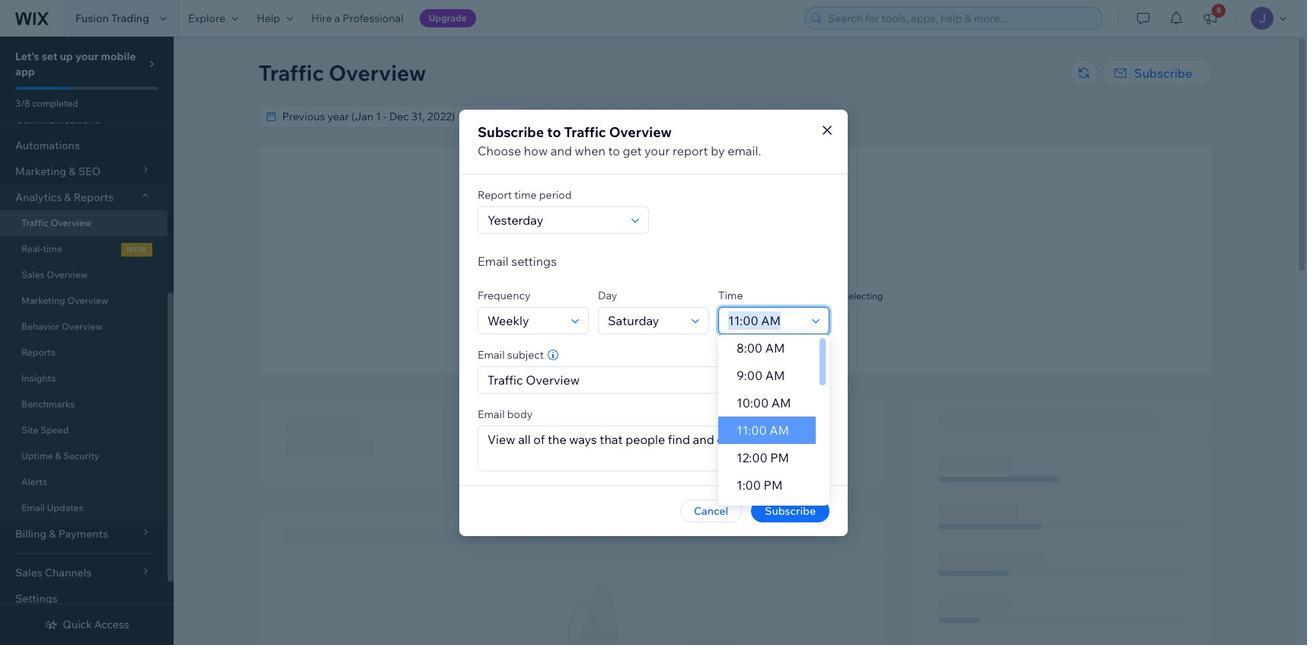 Task type: locate. For each thing, give the bounding box(es) containing it.
your right the like
[[630, 290, 649, 302]]

benchmarks
[[21, 399, 75, 410]]

hire inside 'link'
[[312, 11, 332, 25]]

reports link
[[0, 340, 168, 366]]

0 vertical spatial your
[[75, 50, 99, 63]]

1
[[700, 110, 705, 123]]

pm right 1:00
[[764, 478, 783, 493]]

sidebar element
[[0, 0, 174, 645]]

1 horizontal spatial hire
[[685, 328, 703, 339]]

report
[[478, 188, 512, 202]]

0 horizontal spatial period
[[539, 188, 572, 202]]

subject
[[507, 348, 544, 362]]

am right the 11:00 at right
[[770, 423, 789, 438]]

2 vertical spatial subscribe
[[765, 504, 816, 518]]

1 horizontal spatial to
[[583, 110, 593, 123]]

insights link
[[0, 366, 168, 392]]

period up report time period field
[[539, 188, 572, 202]]

period left (jan
[[641, 110, 673, 123]]

traffic overview down analytics & reports
[[21, 217, 92, 229]]

traffic up on at the top right of the page
[[751, 272, 782, 286]]

your inside let's set up your mobile app
[[75, 50, 99, 63]]

1 vertical spatial period
[[539, 188, 572, 202]]

email up frequency
[[478, 253, 509, 269]]

overview inside subscribe to traffic overview choose how and when to get your report by email.
[[609, 123, 672, 141]]

email for email settings
[[478, 253, 509, 269]]

dates.
[[801, 290, 827, 302]]

completed
[[32, 98, 78, 109]]

& for uptime
[[55, 450, 61, 462]]

a left marketing
[[705, 328, 710, 339]]

pm right 2:00
[[765, 505, 784, 520]]

time inside sidebar element
[[43, 243, 62, 255]]

am for 9:00 am
[[766, 368, 785, 383]]

pm for 2:00 pm
[[765, 505, 784, 520]]

-
[[708, 110, 711, 123]]

0 horizontal spatial a
[[335, 11, 340, 25]]

overview for behavior overview link
[[62, 321, 103, 332]]

0 horizontal spatial subscribe
[[478, 123, 544, 141]]

real-time
[[21, 243, 62, 255]]

email left body
[[478, 407, 505, 421]]

Email body text field
[[479, 426, 829, 471]]

a
[[335, 11, 340, 25], [705, 328, 710, 339]]

1 horizontal spatial time
[[514, 188, 537, 202]]

pm
[[771, 450, 789, 466], [764, 478, 783, 493], [765, 505, 784, 520]]

looks
[[586, 290, 612, 302]]

overview for the sales overview link
[[47, 269, 88, 280]]

1 vertical spatial time
[[43, 243, 62, 255]]

to up the and
[[547, 123, 561, 141]]

pm for 1:00 pm
[[764, 478, 783, 493]]

fusion trading
[[75, 11, 149, 25]]

am right 10:00
[[772, 395, 791, 411]]

to left get
[[608, 143, 620, 158]]

email body
[[478, 407, 533, 421]]

1 vertical spatial pm
[[764, 478, 783, 493]]

upgrade
[[429, 12, 467, 24]]

selecting
[[844, 290, 883, 302]]

email
[[478, 253, 509, 269], [478, 348, 505, 362], [478, 407, 505, 421], [21, 502, 45, 514]]

quick access
[[63, 618, 129, 632]]

traffic overview down hire a professional 'link'
[[259, 59, 426, 86]]

overview down the professional
[[329, 59, 426, 86]]

1 vertical spatial traffic overview
[[21, 217, 92, 229]]

0 horizontal spatial reports
[[21, 347, 56, 358]]

0 horizontal spatial &
[[55, 450, 61, 462]]

overview
[[329, 59, 426, 86], [609, 123, 672, 141], [51, 217, 92, 229], [47, 269, 88, 280], [67, 295, 108, 306], [62, 321, 103, 332]]

marketing
[[712, 328, 755, 339]]

2 horizontal spatial time
[[727, 302, 746, 313]]

compared
[[530, 110, 581, 123]]

1 horizontal spatial period
[[641, 110, 673, 123]]

overview up marketing overview
[[47, 269, 88, 280]]

time inside not enough traffic looks like your site didn't have any traffic on those dates. try selecting another time period.
[[727, 302, 746, 313]]

1 vertical spatial a
[[705, 328, 710, 339]]

your right get
[[645, 143, 670, 158]]

email left subject
[[478, 348, 505, 362]]

analytics
[[15, 190, 62, 204]]

0 horizontal spatial hire
[[312, 11, 332, 25]]

not enough traffic looks like your site didn't have any traffic on those dates. try selecting another time period.
[[586, 272, 883, 313]]

quick access button
[[44, 618, 129, 632]]

0 horizontal spatial subscribe button
[[751, 499, 830, 522]]

2 vertical spatial pm
[[765, 505, 784, 520]]

0 horizontal spatial to
[[547, 123, 561, 141]]

2 horizontal spatial subscribe
[[1135, 66, 1193, 81]]

Report time period field
[[483, 207, 627, 233]]

0 horizontal spatial traffic
[[21, 217, 49, 229]]

traffic left on at the top right of the page
[[735, 290, 760, 302]]

trading
[[111, 11, 149, 25]]

sales
[[21, 269, 45, 280]]

a inside 'link'
[[335, 11, 340, 25]]

0 vertical spatial traffic overview
[[259, 59, 426, 86]]

reports inside dropdown button
[[74, 190, 114, 204]]

to for previous
[[583, 110, 593, 123]]

email inside "link"
[[21, 502, 45, 514]]

Email subject field
[[483, 367, 824, 393]]

hire down another
[[685, 328, 703, 339]]

to left previous
[[583, 110, 593, 123]]

overview down the sales overview link
[[67, 295, 108, 306]]

email for email updates
[[21, 502, 45, 514]]

0 vertical spatial traffic
[[259, 59, 324, 86]]

list box
[[719, 335, 830, 527]]

& right analytics
[[64, 190, 71, 204]]

hire a professional link
[[302, 0, 413, 37]]

marketing overview link
[[0, 288, 168, 314]]

automations
[[15, 139, 80, 152]]

0 vertical spatial a
[[335, 11, 340, 25]]

email subject
[[478, 348, 544, 362]]

& right uptime
[[55, 450, 61, 462]]

to for traffic
[[547, 123, 561, 141]]

Time field
[[724, 307, 808, 333]]

1 horizontal spatial &
[[64, 190, 71, 204]]

& for analytics
[[64, 190, 71, 204]]

your right up
[[75, 50, 99, 63]]

0 vertical spatial time
[[514, 188, 537, 202]]

overview for 'marketing overview' link
[[67, 295, 108, 306]]

11:00 am option
[[719, 417, 816, 444]]

1:00
[[737, 478, 761, 493]]

1 vertical spatial your
[[645, 143, 670, 158]]

analytics & reports
[[15, 190, 114, 204]]

time
[[514, 188, 537, 202], [43, 243, 62, 255], [727, 302, 746, 313]]

0 vertical spatial &
[[64, 190, 71, 204]]

2 vertical spatial time
[[727, 302, 746, 313]]

settings
[[15, 592, 57, 606]]

hire right help button
[[312, 11, 332, 25]]

email down alerts at the bottom
[[21, 502, 45, 514]]

& inside analytics & reports dropdown button
[[64, 190, 71, 204]]

1 vertical spatial &
[[55, 450, 61, 462]]

am inside option
[[770, 423, 789, 438]]

traffic overview link
[[0, 210, 168, 236]]

quick
[[63, 618, 92, 632]]

traffic down help button
[[259, 59, 324, 86]]

overview up get
[[609, 123, 672, 141]]

hire
[[312, 11, 332, 25], [685, 328, 703, 339]]

a for professional
[[335, 11, 340, 25]]

time up sales overview
[[43, 243, 62, 255]]

traffic down analytics
[[21, 217, 49, 229]]

0 vertical spatial pm
[[771, 450, 789, 466]]

subscribe
[[1135, 66, 1193, 81], [478, 123, 544, 141], [765, 504, 816, 518]]

1 horizontal spatial a
[[705, 328, 710, 339]]

a left the professional
[[335, 11, 340, 25]]

am for 8:00 am
[[766, 341, 785, 356]]

reports up traffic overview link
[[74, 190, 114, 204]]

0 vertical spatial subscribe button
[[1103, 59, 1211, 87]]

not
[[688, 272, 707, 286]]

overview down 'marketing overview' link
[[62, 321, 103, 332]]

uptime & security link
[[0, 443, 168, 469]]

time right the report
[[514, 188, 537, 202]]

frequency
[[478, 288, 531, 302]]

have
[[695, 290, 715, 302]]

1 vertical spatial subscribe
[[478, 123, 544, 141]]

am for 10:00 am
[[772, 395, 791, 411]]

when
[[575, 143, 606, 158]]

alerts link
[[0, 469, 168, 495]]

overview down analytics & reports
[[51, 217, 92, 229]]

0 horizontal spatial traffic overview
[[21, 217, 92, 229]]

& inside uptime & security link
[[55, 450, 61, 462]]

traffic up when
[[564, 123, 606, 141]]

12:00
[[737, 450, 768, 466]]

reports up insights
[[21, 347, 56, 358]]

2 horizontal spatial traffic
[[564, 123, 606, 141]]

8 button
[[1194, 0, 1228, 37]]

am
[[766, 341, 785, 356], [766, 368, 785, 383], [772, 395, 791, 411], [770, 423, 789, 438]]

traffic inside subscribe to traffic overview choose how and when to get your report by email.
[[564, 123, 606, 141]]

0 horizontal spatial time
[[43, 243, 62, 255]]

access
[[94, 618, 129, 632]]

your inside subscribe to traffic overview choose how and when to get your report by email.
[[645, 143, 670, 158]]

benchmarks link
[[0, 392, 168, 418]]

am down expert
[[766, 341, 785, 356]]

2 vertical spatial your
[[630, 290, 649, 302]]

traffic overview
[[259, 59, 426, 86], [21, 217, 92, 229]]

traffic
[[259, 59, 324, 86], [564, 123, 606, 141], [21, 217, 49, 229]]

3/8 completed
[[15, 98, 78, 109]]

previous
[[596, 110, 638, 123]]

am right the 9:00
[[766, 368, 785, 383]]

0 vertical spatial reports
[[74, 190, 114, 204]]

hire a marketing expert
[[685, 328, 785, 339]]

1 vertical spatial hire
[[685, 328, 703, 339]]

None field
[[278, 106, 502, 127]]

10:00
[[737, 395, 769, 411]]

1 vertical spatial traffic
[[564, 123, 606, 141]]

expert
[[757, 328, 785, 339]]

behavior overview
[[21, 321, 103, 332]]

1 vertical spatial reports
[[21, 347, 56, 358]]

your inside not enough traffic looks like your site didn't have any traffic on those dates. try selecting another time period.
[[630, 290, 649, 302]]

real-
[[21, 243, 43, 255]]

try
[[829, 290, 842, 302]]

1 horizontal spatial reports
[[74, 190, 114, 204]]

pm right 12:00
[[771, 450, 789, 466]]

2 vertical spatial traffic
[[21, 217, 49, 229]]

time up hire a marketing expert
[[727, 302, 746, 313]]

report
[[673, 143, 708, 158]]

0 vertical spatial hire
[[312, 11, 332, 25]]

sales overview link
[[0, 262, 168, 288]]

0 vertical spatial traffic
[[751, 272, 782, 286]]



Task type: describe. For each thing, give the bounding box(es) containing it.
those
[[775, 290, 799, 302]]

site speed
[[21, 424, 69, 436]]

marketing
[[21, 295, 65, 306]]

(jan
[[676, 110, 698, 123]]

traffic inside sidebar element
[[21, 217, 49, 229]]

new
[[127, 245, 147, 255]]

and
[[551, 143, 572, 158]]

like
[[614, 290, 628, 302]]

1 horizontal spatial traffic
[[259, 59, 324, 86]]

overview for traffic overview link
[[51, 217, 92, 229]]

Day field
[[604, 307, 687, 333]]

any
[[718, 290, 733, 302]]

up
[[60, 50, 73, 63]]

professional
[[343, 11, 404, 25]]

day
[[598, 288, 618, 302]]

1 horizontal spatial subscribe button
[[1103, 59, 1211, 87]]

11:00
[[737, 423, 767, 438]]

didn't
[[669, 290, 693, 302]]

traffic overview inside sidebar element
[[21, 217, 92, 229]]

how
[[524, 143, 548, 158]]

sales overview
[[21, 269, 88, 280]]

1 horizontal spatial subscribe
[[765, 504, 816, 518]]

dec
[[714, 110, 733, 123]]

2:00 pm
[[737, 505, 784, 520]]

31,
[[736, 110, 749, 123]]

0 vertical spatial period
[[641, 110, 673, 123]]

2:00
[[737, 505, 762, 520]]

8
[[1217, 5, 1222, 15]]

hire for hire a professional
[[312, 11, 332, 25]]

settings link
[[0, 586, 168, 612]]

email settings
[[478, 253, 557, 269]]

uptime & security
[[21, 450, 99, 462]]

email.
[[728, 143, 761, 158]]

12:00 pm
[[737, 450, 789, 466]]

automations link
[[0, 133, 168, 158]]

10:00 am
[[737, 395, 791, 411]]

on
[[762, 290, 773, 302]]

analytics & reports button
[[0, 184, 168, 210]]

updates
[[47, 502, 83, 514]]

cancel
[[694, 504, 729, 518]]

another
[[692, 302, 725, 313]]

compared to previous period (jan 1 - dec 31, 2021)
[[530, 110, 779, 123]]

2 horizontal spatial to
[[608, 143, 620, 158]]

am for 11:00 am
[[770, 423, 789, 438]]

upgrade button
[[420, 9, 476, 27]]

site speed link
[[0, 418, 168, 443]]

speed
[[41, 424, 69, 436]]

behavior
[[21, 321, 60, 332]]

period.
[[748, 302, 778, 313]]

help button
[[248, 0, 302, 37]]

by
[[711, 143, 725, 158]]

email updates
[[21, 502, 83, 514]]

explore
[[188, 11, 226, 25]]

uptime
[[21, 450, 53, 462]]

email for email body
[[478, 407, 505, 421]]

site
[[21, 424, 38, 436]]

time for real-
[[43, 243, 62, 255]]

let's set up your mobile app
[[15, 50, 136, 78]]

get
[[623, 143, 642, 158]]

enough
[[709, 272, 748, 286]]

list box containing 8:00 am
[[719, 335, 830, 527]]

settings
[[512, 253, 557, 269]]

hire for hire a marketing expert
[[685, 328, 703, 339]]

0 vertical spatial subscribe
[[1135, 66, 1193, 81]]

9:00 am
[[737, 368, 785, 383]]

choose
[[478, 143, 521, 158]]

Search for tools, apps, help & more... field
[[824, 8, 1098, 29]]

email for email subject
[[478, 348, 505, 362]]

behavior overview link
[[0, 314, 168, 340]]

insights
[[21, 373, 56, 384]]

1:00 pm
[[737, 478, 783, 493]]

cancel button
[[680, 499, 742, 522]]

mobile
[[101, 50, 136, 63]]

11:00 am
[[737, 423, 789, 438]]

1 vertical spatial traffic
[[735, 290, 760, 302]]

body
[[507, 407, 533, 421]]

page skeleton image
[[259, 398, 1211, 645]]

help
[[257, 11, 280, 25]]

marketing overview
[[21, 295, 108, 306]]

a for marketing
[[705, 328, 710, 339]]

2021)
[[752, 110, 779, 123]]

app
[[15, 65, 35, 78]]

8:00 am
[[737, 341, 785, 356]]

Frequency field
[[483, 307, 567, 333]]

site
[[651, 290, 667, 302]]

1 vertical spatial subscribe button
[[751, 499, 830, 522]]

9:00
[[737, 368, 763, 383]]

hire a marketing expert link
[[685, 327, 785, 341]]

time for report
[[514, 188, 537, 202]]

1 horizontal spatial traffic overview
[[259, 59, 426, 86]]

subscribe inside subscribe to traffic overview choose how and when to get your report by email.
[[478, 123, 544, 141]]

fusion
[[75, 11, 109, 25]]

pm for 12:00 pm
[[771, 450, 789, 466]]

subscribe to traffic overview choose how and when to get your report by email.
[[478, 123, 761, 158]]

set
[[42, 50, 57, 63]]

let's
[[15, 50, 39, 63]]



Task type: vqa. For each thing, say whether or not it's contained in the screenshot.
second Activate Button from the bottom
no



